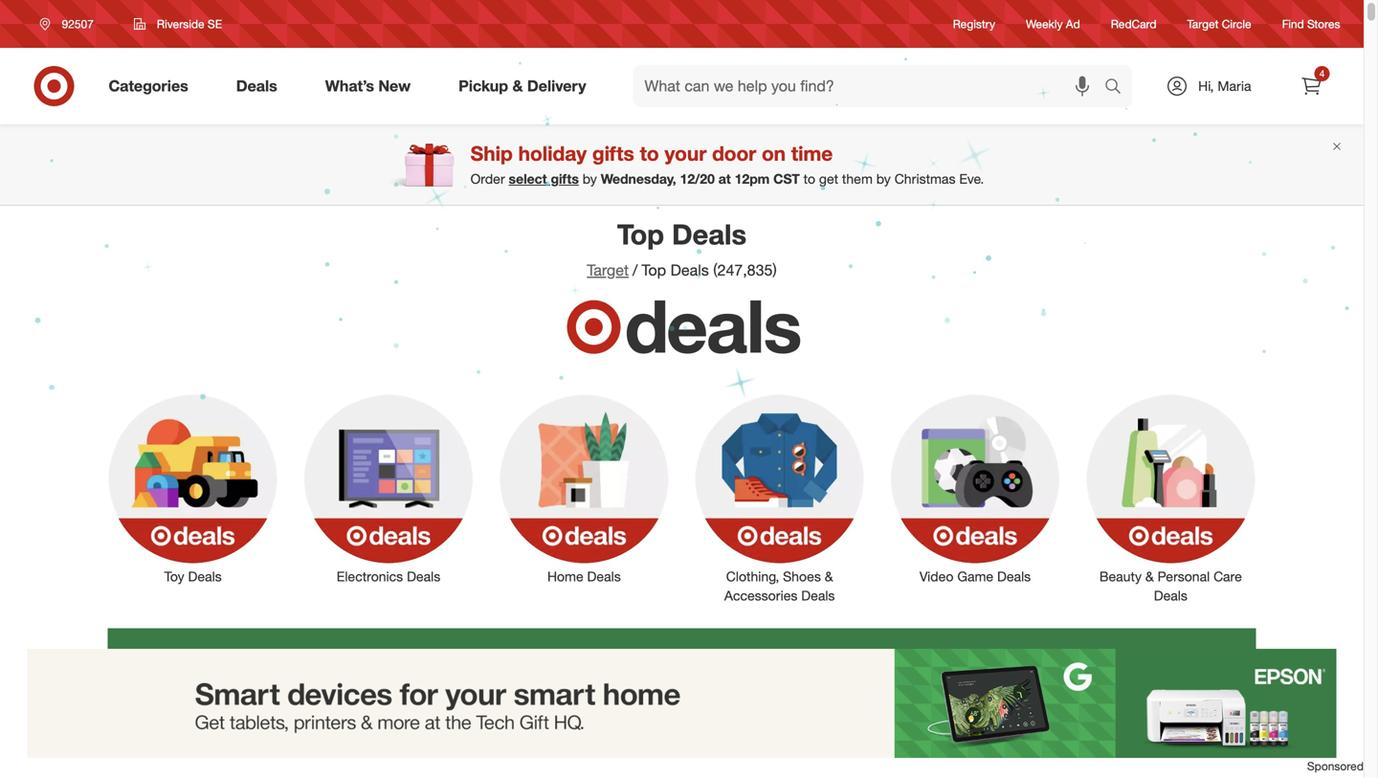 Task type: describe. For each thing, give the bounding box(es) containing it.
& inside clothing, shoes & accessories deals
[[825, 568, 833, 585]]

them
[[842, 171, 873, 187]]

care
[[1214, 568, 1242, 585]]

on
[[762, 141, 786, 166]]

deals right /
[[671, 261, 709, 280]]

weekly
[[1026, 17, 1063, 31]]

deals inside electronics deals link
[[407, 568, 441, 585]]

home deals
[[548, 568, 621, 585]]

last minute gifts image
[[108, 628, 1256, 778]]

holiday
[[518, 141, 587, 166]]

deals
[[625, 281, 801, 370]]

ship
[[471, 141, 513, 166]]

1 vertical spatial top
[[642, 261, 666, 280]]

search
[[1096, 79, 1142, 97]]

accessories
[[725, 587, 798, 604]]

pickup & delivery link
[[442, 65, 610, 107]]

12pm
[[735, 171, 770, 187]]

time
[[791, 141, 833, 166]]

find
[[1282, 17, 1304, 31]]

& for pickup
[[513, 77, 523, 95]]

electronics deals
[[337, 568, 441, 585]]

deals inside beauty & personal care deals
[[1154, 587, 1188, 604]]

deals link
[[220, 65, 301, 107]]

video game deals link
[[878, 391, 1073, 586]]

& for beauty
[[1146, 568, 1154, 585]]

deals inside 'video game deals' "link"
[[997, 568, 1031, 585]]

toy
[[164, 568, 184, 585]]

4 link
[[1291, 65, 1333, 107]]

categories
[[109, 77, 188, 95]]

target circle
[[1188, 17, 1252, 31]]

game
[[958, 568, 994, 585]]

hi, maria
[[1199, 78, 1252, 94]]

christmas
[[895, 171, 956, 187]]

0 vertical spatial top
[[617, 217, 664, 251]]

home
[[548, 568, 584, 585]]

weekly ad link
[[1026, 16, 1080, 32]]

riverside
[[157, 17, 204, 31]]

eve.
[[959, 171, 984, 187]]

redcard
[[1111, 17, 1157, 31]]

2 by from the left
[[877, 171, 891, 187]]

riverside se button
[[121, 7, 235, 41]]

registry link
[[953, 16, 996, 32]]

top deals target / top deals (247,835)
[[587, 217, 777, 280]]

deals inside clothing, shoes & accessories deals
[[801, 587, 835, 604]]

categories link
[[92, 65, 212, 107]]

circle
[[1222, 17, 1252, 31]]

0 vertical spatial target
[[1188, 17, 1219, 31]]

at
[[719, 171, 731, 187]]



Task type: vqa. For each thing, say whether or not it's contained in the screenshot.
you within the REDCARD CREDIT & DEBIT: GET A COUPON FOR $50 OFF ONE FUTURE QUALIFYING PURCHASE OVER $50 WHEN YOU ARE APPROVED FOR A DEBIT OR CREDIT REDCARD IN-STORE OR AT TARGET.COM BETWEEN 12/10/23-12/30/23. THE COUPON WILL BE MAILED TO THE APPROVED CARDHOLDERS WITH THEIR REDCARD AND WILL BE VALID THROUGH 1/29/24.
no



Task type: locate. For each thing, give the bounding box(es) containing it.
& right beauty
[[1146, 568, 1154, 585]]

target link
[[587, 261, 629, 280]]

deals left what's
[[236, 77, 277, 95]]

deals up (247,835)
[[672, 217, 747, 251]]

new
[[378, 77, 411, 95]]

deals inside toy deals 'link'
[[188, 568, 222, 585]]

top
[[617, 217, 664, 251], [642, 261, 666, 280]]

0 horizontal spatial &
[[513, 77, 523, 95]]

top right /
[[642, 261, 666, 280]]

deals inside home deals link
[[587, 568, 621, 585]]

advertisement region
[[0, 649, 1364, 758]]

(247,835)
[[713, 261, 777, 280]]

sponsored
[[1307, 759, 1364, 773]]

clothing,
[[726, 568, 779, 585]]

riverside se
[[157, 17, 222, 31]]

& right shoes
[[825, 568, 833, 585]]

0 horizontal spatial by
[[583, 171, 597, 187]]

deals right toy at the bottom left
[[188, 568, 222, 585]]

what's
[[325, 77, 374, 95]]

top up /
[[617, 217, 664, 251]]

4
[[1320, 67, 1325, 79]]

target
[[1188, 17, 1219, 31], [587, 261, 629, 280]]

select
[[509, 171, 547, 187]]

1 horizontal spatial by
[[877, 171, 891, 187]]

clothing, shoes & accessories deals
[[725, 568, 835, 604]]

video
[[920, 568, 954, 585]]

0 horizontal spatial target
[[587, 261, 629, 280]]

door
[[712, 141, 756, 166]]

92507
[[62, 17, 94, 31]]

toy deals
[[164, 568, 222, 585]]

92507 button
[[27, 7, 114, 41]]

target circle link
[[1188, 16, 1252, 32]]

/
[[633, 261, 638, 280]]

video game deals
[[920, 568, 1031, 585]]

& inside beauty & personal care deals
[[1146, 568, 1154, 585]]

to
[[640, 141, 659, 166], [804, 171, 816, 187]]

& right pickup
[[513, 77, 523, 95]]

2 horizontal spatial &
[[1146, 568, 1154, 585]]

hi,
[[1199, 78, 1214, 94]]

by down holiday
[[583, 171, 597, 187]]

deals right electronics
[[407, 568, 441, 585]]

your
[[665, 141, 707, 166]]

beauty & personal care deals link
[[1073, 391, 1269, 605]]

deals down personal
[[1154, 587, 1188, 604]]

1 horizontal spatial gifts
[[592, 141, 634, 166]]

delivery
[[527, 77, 586, 95]]

electronics deals link
[[291, 391, 486, 586]]

gifts
[[592, 141, 634, 166], [551, 171, 579, 187]]

ad
[[1066, 17, 1080, 31]]

to left get
[[804, 171, 816, 187]]

1 horizontal spatial &
[[825, 568, 833, 585]]

ship holiday gifts to your door on time order select gifts by wednesday, 12/20 at 12pm cst to get them by christmas eve.
[[471, 141, 984, 187]]

1 vertical spatial target
[[587, 261, 629, 280]]

target image
[[563, 296, 625, 358]]

weekly ad
[[1026, 17, 1080, 31]]

shoes
[[783, 568, 821, 585]]

deals down shoes
[[801, 587, 835, 604]]

home deals link
[[486, 391, 682, 586]]

pickup
[[459, 77, 508, 95]]

order
[[471, 171, 505, 187]]

&
[[513, 77, 523, 95], [825, 568, 833, 585], [1146, 568, 1154, 585]]

target left /
[[587, 261, 629, 280]]

pickup & delivery
[[459, 77, 586, 95]]

12/20
[[680, 171, 715, 187]]

what's new
[[325, 77, 411, 95]]

1 vertical spatial to
[[804, 171, 816, 187]]

deals inside deals link
[[236, 77, 277, 95]]

get
[[819, 171, 839, 187]]

registry
[[953, 17, 996, 31]]

personal
[[1158, 568, 1210, 585]]

0 vertical spatial gifts
[[592, 141, 634, 166]]

to up "wednesday,"
[[640, 141, 659, 166]]

what's new link
[[309, 65, 435, 107]]

wednesday,
[[601, 171, 676, 187]]

toy deals link
[[95, 391, 291, 586]]

deals right home
[[587, 568, 621, 585]]

gifts up "wednesday,"
[[592, 141, 634, 166]]

0 vertical spatial to
[[640, 141, 659, 166]]

deals right game
[[997, 568, 1031, 585]]

deals
[[236, 77, 277, 95], [672, 217, 747, 251], [671, 261, 709, 280], [188, 568, 222, 585], [407, 568, 441, 585], [587, 568, 621, 585], [997, 568, 1031, 585], [801, 587, 835, 604], [1154, 587, 1188, 604]]

find stores
[[1282, 17, 1341, 31]]

by
[[583, 171, 597, 187], [877, 171, 891, 187]]

1 vertical spatial gifts
[[551, 171, 579, 187]]

redcard link
[[1111, 16, 1157, 32]]

0 horizontal spatial gifts
[[551, 171, 579, 187]]

1 horizontal spatial to
[[804, 171, 816, 187]]

se
[[208, 17, 222, 31]]

beauty
[[1100, 568, 1142, 585]]

electronics
[[337, 568, 403, 585]]

1 horizontal spatial target
[[1188, 17, 1219, 31]]

find stores link
[[1282, 16, 1341, 32]]

stores
[[1308, 17, 1341, 31]]

beauty & personal care deals
[[1100, 568, 1242, 604]]

cst
[[774, 171, 800, 187]]

maria
[[1218, 78, 1252, 94]]

target left circle
[[1188, 17, 1219, 31]]

1 by from the left
[[583, 171, 597, 187]]

0 horizontal spatial to
[[640, 141, 659, 166]]

target inside top deals target / top deals (247,835)
[[587, 261, 629, 280]]

search button
[[1096, 65, 1142, 111]]

gifts down holiday
[[551, 171, 579, 187]]

What can we help you find? suggestions appear below search field
[[633, 65, 1110, 107]]

clothing, shoes & accessories deals link
[[682, 391, 878, 605]]

by right them
[[877, 171, 891, 187]]



